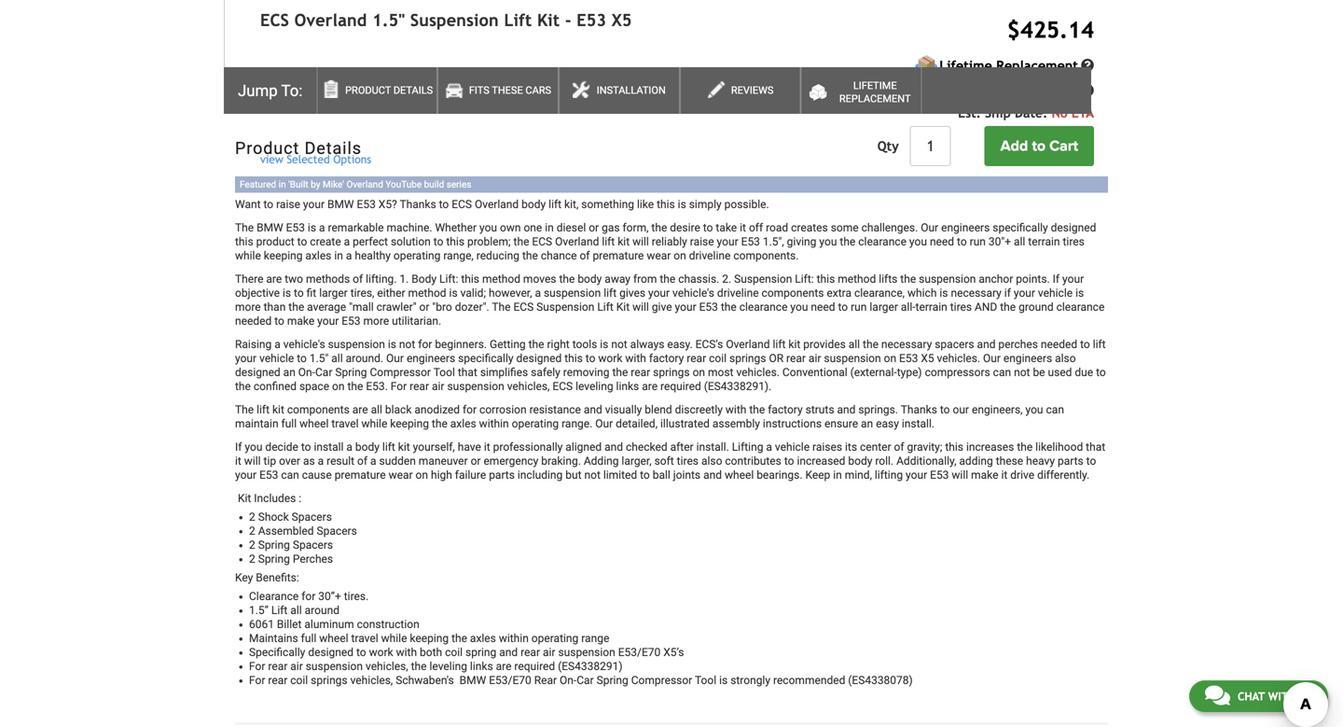 Task type: describe. For each thing, give the bounding box(es) containing it.
adding
[[584, 455, 619, 468]]

within inside the lift kit components are all black anodized for corrosion resistance and visually blend discreetly with the factory struts and springs. thanks to our engineers, you can maintain full wheel travel while keeping the axles within operating range. our detailed, illustrated assembly instructions ensure an easy install.
[[479, 417, 509, 430]]

1 horizontal spatial replacement
[[997, 58, 1079, 73]]

whether
[[435, 221, 477, 234]]

is right if on the top of page
[[1076, 287, 1085, 300]]

0 horizontal spatial raise
[[276, 198, 300, 211]]

this product is lifetime replacement eligible image
[[915, 54, 939, 77]]

components inside there are two methods of lifting. 1. body lift: this method moves the body away from the chassis. 2. suspension lift: this method lifts the suspension anchor points. if your objective is to fit larger tires, either method is valid; however, a suspension lift gives your vehicle's driveline components extra clearance, which is necessary if your vehicle is more than the average "mall crawler" or "bro dozer". the ecs suspension lift kit will give your e53 the clearance you need to run larger all-terrain tires and the ground clearance needed to make your e53 more utilitarian.
[[762, 287, 825, 300]]

raising a vehicle's suspension is not for beginners. getting the right tools is not always easy. ecs's overland lift kit provides all the necessary spacers and perches needed to lift your vehicle to 1.5" all around. our engineers specifically designed this to work with factory rear coil springs or rear air suspension on e53 x5 vehicles. our engineers also designed an on-car spring compressor tool that simplifies safely removing the rear springs on most vehicles. conventional (external-type) compressors can not be used due to the confined space on the e53. for rear air suspension vehicles, ecs leveling links are required (es4338291).
[[235, 338, 1107, 393]]

e53 can
[[260, 469, 299, 482]]

mike'
[[323, 179, 344, 190]]

compressor inside kit includes : 2 shock spacers 2 assembled spacers 2 spring spacers 2 spring perches key benefits: clearance for 30"+ tires. 1.5" lift all around 6061 billet aluminum construction maintains full wheel travel while keeping the axles within operating range specifically designed to work with both coil spring and rear air suspension e53/e70 x5's for rear air suspension vehicles, the leveling links are required (es4338291) for rear coil springs vehicles, schwaben's  bmw e53/e70 rear on-car spring compressor tool is strongly recommended (es4338078)
[[632, 674, 693, 687]]

all inside kit includes : 2 shock spacers 2 assembled spacers 2 spring spacers 2 spring perches key benefits: clearance for 30"+ tires. 1.5" lift all around 6061 billet aluminum construction maintains full wheel travel while keeping the axles within operating range specifically designed to work with both coil spring and rear air suspension e53/e70 x5's for rear air suspension vehicles, the leveling links are required (es4338291) for rear coil springs vehicles, schwaben's  bmw e53/e70 rear on-car spring compressor tool is strongly recommended (es4338078)
[[291, 604, 302, 617]]

details inside 'link'
[[394, 84, 433, 96]]

featured in 'built by mike' overland youtube build series
[[240, 179, 472, 190]]

required inside kit includes : 2 shock spacers 2 assembled spacers 2 spring spacers 2 spring perches key benefits: clearance for 30"+ tires. 1.5" lift all around 6061 billet aluminum construction maintains full wheel travel while keeping the axles within operating range specifically designed to work with both coil spring and rear air suspension e53/e70 x5's for rear air suspension vehicles, the leveling links are required (es4338291) for rear coil springs vehicles, schwaben's  bmw e53/e70 rear on-car spring compressor tool is strongly recommended (es4338078)
[[515, 660, 555, 673]]

2 vertical spatial vehicles,
[[351, 674, 393, 687]]

1 vertical spatial details
[[305, 138, 362, 158]]

2 horizontal spatial springs
[[730, 352, 767, 365]]

that inside raising a vehicle's suspension is not for beginners. getting the right tools is not always easy. ecs's overland lift kit provides all the necessary spacers and perches needed to lift your vehicle to 1.5" all around. our engineers specifically designed this to work with factory rear coil springs or rear air suspension on e53 x5 vehicles. our engineers also designed an on-car spring compressor tool that simplifies safely removing the rear springs on most vehicles. conventional (external-type) compressors can not be used due to the confined space on the e53. for rear air suspension vehicles, ecs leveling links are required (es4338291).
[[458, 366, 478, 379]]

the right -
[[602, 1, 623, 16]]

compressor inside i am having a shop install my lift kit and the shop already has the schwaben on-car spring compressor tool
[[390, 34, 464, 50]]

it right have at the left bottom
[[484, 441, 491, 454]]

the inside the if you decide to install a body lift kit yourself, have it professionally aligned and checked after install. lifting a vehicle raises its center of gravity; this increases the likelihood that it will tip over as a result of a sudden maneuver or emergency braking. adding larger, soft tires also contributes to increased body roll. additionally, adding these heavy parts to your e53 can cause premature wear on high failure parts including but not limited to ball joints and wheel bearings. keep in mind, lifting your e53 will make it drive differently.
[[1018, 441, 1033, 454]]

not down utilitarian.
[[399, 338, 416, 351]]

you inside the lift kit components are all black anodized for corrosion resistance and visually blend discreetly with the factory struts and springs. thanks to our engineers, you can maintain full wheel travel while keeping the axles within operating range. our detailed, illustrated assembly instructions ensure an easy install.
[[1026, 403, 1044, 416]]

1 horizontal spatial ecs
[[452, 198, 472, 211]]

machine.
[[387, 221, 433, 234]]

lifting
[[875, 469, 903, 482]]

the down both coil in the bottom left of the page
[[411, 660, 427, 673]]

can inside the lift kit components are all black anodized for corrosion resistance and visually blend discreetly with the factory struts and springs. thanks to our engineers, you can maintain full wheel travel while keeping the axles within operating range. our detailed, illustrated assembly instructions ensure an easy install.
[[1047, 403, 1065, 416]]

the up reliably
[[652, 221, 668, 234]]

suspension up coil
[[306, 660, 363, 673]]

your left the e53 can
[[235, 469, 257, 482]]

air up anodized at bottom
[[432, 380, 445, 393]]

car inside kit includes : 2 shock spacers 2 assembled spacers 2 spring spacers 2 spring perches key benefits: clearance for 30"+ tires. 1.5" lift all around 6061 billet aluminum construction maintains full wheel travel while keeping the axles within operating range specifically designed to work with both coil spring and rear air suspension e53/e70 x5's for rear air suspension vehicles, the leveling links are required (es4338291) for rear coil springs vehicles, schwaben's  bmw e53/e70 rear on-car spring compressor tool is strongly recommended (es4338078)
[[577, 674, 594, 687]]

spring up benefits:
[[258, 553, 290, 566]]

the down chance
[[559, 273, 575, 286]]

ecs inside raising a vehicle's suspension is not for beginners. getting the right tools is not always easy. ecs's overland lift kit provides all the necessary spacers and perches needed to lift your vehicle to 1.5" all around. our engineers specifically designed this to work with factory rear coil springs or rear air suspension on e53 x5 vehicles. our engineers also designed an on-car spring compressor tool that simplifies safely removing the rear springs on most vehicles. conventional (external-type) compressors can not be used due to the confined space on the e53. for rear air suspension vehicles, ecs leveling links are required (es4338291).
[[553, 380, 573, 393]]

the left right
[[529, 338, 545, 351]]

1 vertical spatial replacement
[[840, 93, 911, 104]]

bmw inside kit includes : 2 shock spacers 2 assembled spacers 2 spring spacers 2 spring perches key benefits: clearance for 30"+ tires. 1.5" lift all around 6061 billet aluminum construction maintains full wheel travel while keeping the axles within operating range specifically designed to work with both coil spring and rear air suspension e53/e70 x5's for rear air suspension vehicles, the leveling links are required (es4338291) for rear coil springs vehicles, schwaben's  bmw e53/e70 rear on-car spring compressor tool is strongly recommended (es4338078)
[[460, 674, 486, 687]]

moves
[[524, 273, 557, 286]]

this up valid;
[[461, 273, 480, 286]]

1 vertical spatial spacers
[[317, 525, 357, 538]]

0 vertical spatial lifetime
[[940, 58, 993, 73]]

0 horizontal spatial suspension
[[410, 10, 499, 30]]

1 vertical spatial for
[[249, 660, 265, 673]]

i
[[347, 1, 351, 16]]

ground
[[1019, 301, 1054, 314]]

valid;
[[461, 287, 486, 300]]

is right the tools at the left
[[600, 338, 609, 351]]

larger,
[[622, 455, 652, 468]]

of right the result
[[357, 455, 368, 468]]

(es4338291)
[[558, 660, 623, 673]]

recommended
[[774, 674, 846, 687]]

your right points.
[[1063, 273, 1085, 286]]

operating inside kit includes : 2 shock spacers 2 assembled spacers 2 spring spacers 2 spring perches key benefits: clearance for 30"+ tires. 1.5" lift all around 6061 billet aluminum construction maintains full wheel travel while keeping the axles within operating range specifically designed to work with both coil spring and rear air suspension e53/e70 x5's for rear air suspension vehicles, the leveling links are required (es4338291) for rear coil springs vehicles, schwaben's  bmw e53/e70 rear on-car spring compressor tool is strongly recommended (es4338078)
[[532, 632, 579, 645]]

to right want
[[264, 198, 274, 211]]

0 horizontal spatial clearance
[[740, 301, 788, 314]]

you down challenges.
[[910, 235, 928, 248]]

body up one
[[522, 198, 546, 211]]

are inside there are two methods of lifting. 1. body lift: this method moves the body away from the chassis. 2. suspension lift: this method lifts the suspension anchor points. if your objective is to fit larger tires, either method is valid; however, a suspension lift gives your vehicle's driveline components extra clearance, which is necessary if your vehicle is more than the average "mall crawler" or "bro dozer". the ecs suspension lift kit will give your e53 the clearance you need to run larger all-terrain tires and the ground clearance needed to make your e53 more utilitarian.
[[266, 273, 282, 286]]

spring down assembled
[[258, 539, 290, 552]]

reviews link
[[680, 67, 801, 114]]

the down if on the top of page
[[1001, 301, 1016, 314]]

suspension inside there are two methods of lifting. 1. body lift: this method moves the body away from the chassis. 2. suspension lift: this method lifts the suspension anchor points. if your objective is to fit larger tires, either method is valid; however, a suspension lift gives your vehicle's driveline components extra clearance, which is necessary if your vehicle is more than the average "mall crawler" or "bro dozer". the ecs suspension lift kit will give your e53 the clearance you need to run larger all-terrain tires and the ground clearance needed to make your e53 more utilitarian.
[[735, 273, 793, 286]]

1 question circle image from the top
[[1082, 59, 1095, 72]]

have
[[458, 441, 481, 454]]

to left the fit
[[294, 287, 304, 300]]

the up both coil in the bottom left of the page
[[452, 632, 468, 645]]

heavy
[[1027, 455, 1056, 468]]

e53 the
[[700, 301, 737, 314]]

to up 'due'
[[1081, 338, 1091, 351]]

give
[[652, 301, 672, 314]]

an inside raising a vehicle's suspension is not for beginners. getting the right tools is not always easy. ecs's overland lift kit provides all the necessary spacers and perches needed to lift your vehicle to 1.5" all around. our engineers specifically designed this to work with factory rear coil springs or rear air suspension on e53 x5 vehicles. our engineers also designed an on-car spring compressor tool that simplifies safely removing the rear springs on most vehicles. conventional (external-type) compressors can not be used due to the confined space on the e53. for rear air suspension vehicles, ecs leveling links are required (es4338291).
[[283, 366, 296, 379]]

i am having a shop install my lift kit and the shop already has the schwaben on-car spring compressor tool
[[347, 1, 623, 50]]

1 horizontal spatial method
[[482, 273, 521, 286]]

for inside kit includes : 2 shock spacers 2 assembled spacers 2 spring spacers 2 spring perches key benefits: clearance for 30"+ tires. 1.5" lift all around 6061 billet aluminum construction maintains full wheel travel while keeping the axles within operating range specifically designed to work with both coil spring and rear air suspension e53/e70 x5's for rear air suspension vehicles, the leveling links are required (es4338291) for rear coil springs vehicles, schwaben's  bmw e53/e70 rear on-car spring compressor tool is strongly recommended (es4338078)
[[302, 590, 316, 603]]

installation
[[597, 84, 666, 96]]

vehicles, inside raising a vehicle's suspension is not for beginners. getting the right tools is not always easy. ecs's overland lift kit provides all the necessary spacers and perches needed to lift your vehicle to 1.5" all around. our engineers specifically designed this to work with factory rear coil springs or rear air suspension on e53 x5 vehicles. our engineers also designed an on-car spring compressor tool that simplifies safely removing the rear springs on most vehicles. conventional (external-type) compressors can not be used due to the confined space on the e53. for rear air suspension vehicles, ecs leveling links are required (es4338291).
[[507, 380, 550, 393]]

yourself,
[[413, 441, 455, 454]]

suspension inside there are two methods of lifting. 1. body lift: this method moves the body away from the chassis. 2. suspension lift: this method lifts the suspension anchor points. if your objective is to fit larger tires, either method is valid; however, a suspension lift gives your vehicle's driveline components extra clearance, which is necessary if your vehicle is more than the average "mall crawler" or "bro dozer". the ecs suspension lift kit will give your e53 the clearance you need to run larger all-terrain tires and the ground clearance needed to make your e53 more utilitarian.
[[544, 287, 601, 300]]

your down the 'by'
[[303, 198, 325, 211]]

bearings.
[[757, 469, 803, 482]]

space
[[300, 380, 330, 393]]

1 horizontal spatial kit
[[538, 10, 560, 30]]

a up the result
[[347, 441, 353, 454]]

clearance,
[[855, 287, 905, 300]]

suspension up around.
[[328, 338, 385, 351]]

contributes
[[726, 455, 782, 468]]

for inside raising a vehicle's suspension is not for beginners. getting the right tools is not always easy. ecs's overland lift kit provides all the necessary spacers and perches needed to lift your vehicle to 1.5" all around. our engineers specifically designed this to work with factory rear coil springs or rear air suspension on e53 x5 vehicles. our engineers also designed an on-car spring compressor tool that simplifies safely removing the rear springs on most vehicles. conventional (external-type) compressors can not be used due to the confined space on the e53. for rear air suspension vehicles, ecs leveling links are required (es4338291).
[[391, 380, 407, 393]]

(external-
[[851, 366, 898, 379]]

0 horizontal spatial ecs
[[260, 10, 289, 30]]

of inside the bmw e53 is a remarkable machine. whether you own one in diesel or gas form, the desire to take it off road creates some challenges. our engineers specifically designed this product to create a perfect solution to this problem; the ecs overland lift kit will reliably raise your e53 1.5", giving you the clearance you need to run 30"+ all terrain tires while keeping axles in a healthy operating range, reducing the chance of premature wear on driveline components.
[[580, 249, 590, 262]]

after
[[671, 441, 694, 454]]

comments image
[[1206, 684, 1231, 706]]

series
[[447, 179, 472, 190]]

install inside the if you decide to install a body lift kit yourself, have it professionally aligned and checked after install. lifting a vehicle raises its center of gravity; this increases the likelihood that it will tip over as a result of a sudden maneuver or emergency braking. adding larger, soft tires also contributes to increased body roll. additionally, adding these heavy parts to your e53 can cause premature wear on high failure parts including but not limited to ball joints and wheel bearings. keep in mind, lifting your e53 will make it drive differently.
[[314, 441, 344, 454]]

e53 more
[[342, 315, 389, 328]]

2 horizontal spatial clearance
[[1057, 301, 1105, 314]]

in right one
[[545, 221, 554, 234]]

(es4338078)
[[849, 674, 913, 687]]

car inside i am having a shop install my lift kit and the shop already has the schwaben on-car spring compressor tool
[[570, 18, 591, 33]]

to left 1.5" all
[[297, 352, 307, 365]]

1 vertical spatial overland
[[347, 179, 383, 190]]

axles inside the bmw e53 is a remarkable machine. whether you own one in diesel or gas form, the desire to take it off road creates some challenges. our engineers specifically designed this product to create a perfect solution to this problem; the ecs overland lift kit will reliably raise your e53 1.5", giving you the clearance you need to run 30"+ all terrain tires while keeping axles in a healthy operating range, reducing the chance of premature wear on driveline components.
[[306, 249, 332, 262]]

easy
[[876, 417, 900, 430]]

and right the joints
[[704, 469, 722, 482]]

reviews
[[732, 84, 774, 96]]

lift inside the bmw e53 is a remarkable machine. whether you own one in diesel or gas form, the desire to take it off road creates some challenges. our engineers specifically designed this product to create a perfect solution to this problem; the ecs overland lift kit will reliably raise your e53 1.5", giving you the clearance you need to run 30"+ all terrain tires while keeping axles in a healthy operating range, reducing the chance of premature wear on driveline components.
[[602, 235, 615, 248]]

our
[[953, 403, 970, 416]]

1.
[[400, 273, 409, 286]]

you inside there are two methods of lifting. 1. body lift: this method moves the body away from the chassis. 2. suspension lift: this method lifts the suspension anchor points. if your objective is to fit larger tires, either method is valid; however, a suspension lift gives your vehicle's driveline components extra clearance, which is necessary if your vehicle is more than the average "mall crawler" or "bro dozer". the ecs suspension lift kit will give your e53 the clearance you need to run larger all-terrain tires and the ground clearance needed to make your e53 more utilitarian.
[[791, 301, 809, 314]]

est. ship date: no eta
[[959, 105, 1095, 120]]

lifetime replacement link
[[801, 67, 923, 114]]

will inside there are two methods of lifting. 1. body lift: this method moves the body away from the chassis. 2. suspension lift: this method lifts the suspension anchor points. if your objective is to fit larger tires, either method is valid; however, a suspension lift gives your vehicle's driveline components extra clearance, which is necessary if your vehicle is more than the average "mall crawler" or "bro dozer". the ecs suspension lift kit will give your e53 the clearance you need to run larger all-terrain tires and the ground clearance needed to make your e53 more utilitarian.
[[633, 301, 649, 314]]

to down extra
[[839, 301, 848, 314]]

vehicle inside raising a vehicle's suspension is not for beginners. getting the right tools is not always easy. ecs's overland lift kit provides all the necessary spacers and perches needed to lift your vehicle to 1.5" all around. our engineers specifically designed this to work with factory rear coil springs or rear air suspension on e53 x5 vehicles. our engineers also designed an on-car spring compressor tool that simplifies safely removing the rear springs on most vehicles. conventional (external-type) compressors can not be used due to the confined space on the e53. for rear air suspension vehicles, ecs leveling links are required (es4338291).
[[260, 352, 294, 365]]

the left confined
[[235, 380, 251, 393]]

key
[[235, 571, 253, 584]]

0 horizontal spatial engineers
[[407, 352, 456, 365]]

ecs overland 1.5" suspension lift kit - e53 x5
[[260, 10, 632, 30]]

this up extra
[[817, 273, 836, 286]]

the up (external-
[[863, 338, 879, 351]]

axles inside the lift kit components are all black anodized for corrosion resistance and visually blend discreetly with the factory struts and springs. thanks to our engineers, you can maintain full wheel travel while keeping the axles within operating range. our detailed, illustrated assembly instructions ensure an easy install.
[[451, 417, 477, 430]]

a down remarkable
[[344, 235, 350, 248]]

terrain inside there are two methods of lifting. 1. body lift: this method moves the body away from the chassis. 2. suspension lift: this method lifts the suspension anchor points. if your objective is to fit larger tires, either method is valid; however, a suspension lift gives your vehicle's driveline components extra clearance, which is necessary if your vehicle is more than the average "mall crawler" or "bro dozer". the ecs suspension lift kit will give your e53 the clearance you need to run larger all-terrain tires and the ground clearance needed to make your e53 more utilitarian.
[[916, 301, 948, 314]]

rear down the always
[[631, 366, 651, 379]]

own
[[500, 221, 521, 234]]

will inside the if you decide to install a body lift kit yourself, have it professionally aligned and checked after install. lifting a vehicle raises its center of gravity; this increases the likelihood that it will tip over as a result of a sudden maneuver or emergency braking. adding larger, soft tires also contributes to increased body roll. additionally, adding these heavy parts to your e53 can cause premature wear on high failure parts including but not limited to ball joints and wheel bearings. keep in mind, lifting your e53 will make it drive differently.
[[244, 455, 261, 468]]

compressor inside raising a vehicle's suspension is not for beginners. getting the right tools is not always easy. ecs's overland lift kit provides all the necessary spacers and perches needed to lift your vehicle to 1.5" all around. our engineers specifically designed this to work with factory rear coil springs or rear air suspension on e53 x5 vehicles. our engineers also designed an on-car spring compressor tool that simplifies safely removing the rear springs on most vehicles. conventional (external-type) compressors can not be used due to the confined space on the e53. for rear air suspension vehicles, ecs leveling links are required (es4338291).
[[370, 366, 431, 379]]

on- inside raising a vehicle's suspension is not for beginners. getting the right tools is not always easy. ecs's overland lift kit provides all the necessary spacers and perches needed to lift your vehicle to 1.5" all around. our engineers specifically designed this to work with factory rear coil springs or rear air suspension on e53 x5 vehicles. our engineers also designed an on-car spring compressor tool that simplifies safely removing the rear springs on most vehicles. conventional (external-type) compressors can not be used due to the confined space on the e53. for rear air suspension vehicles, ecs leveling links are required (es4338291).
[[298, 366, 315, 379]]

0 vertical spatial e53
[[577, 10, 607, 30]]

a left sudden on the left bottom of page
[[371, 455, 377, 468]]

create
[[310, 235, 341, 248]]

to down larger, at the left of page
[[640, 469, 650, 482]]

springs inside kit includes : 2 shock spacers 2 assembled spacers 2 spring spacers 2 spring perches key benefits: clearance for 30"+ tires. 1.5" lift all around 6061 billet aluminum construction maintains full wheel travel while keeping the axles within operating range specifically designed to work with both coil spring and rear air suspension e53/e70 x5's for rear air suspension vehicles, the leveling links are required (es4338291) for rear coil springs vehicles, schwaben's  bmw e53/e70 rear on-car spring compressor tool is strongly recommended (es4338078)
[[311, 674, 348, 687]]

discreetly
[[675, 403, 723, 416]]

including
[[518, 469, 563, 482]]

gas
[[602, 221, 620, 234]]

the right from
[[660, 273, 676, 286]]

1 vertical spatial e53/e70
[[489, 674, 532, 687]]

travel inside kit includes : 2 shock spacers 2 assembled spacers 2 spring spacers 2 spring perches key benefits: clearance for 30"+ tires. 1.5" lift all around 6061 billet aluminum construction maintains full wheel travel while keeping the axles within operating range specifically designed to work with both coil spring and rear air suspension e53/e70 x5's for rear air suspension vehicles, the leveling links are required (es4338291) for rear coil springs vehicles, schwaben's  bmw e53/e70 rear on-car spring compressor tool is strongly recommended (es4338078)
[[351, 632, 379, 645]]

1 vertical spatial shop
[[347, 18, 376, 33]]

1 vertical spatial larger
[[870, 301, 899, 314]]

rear left coil
[[268, 674, 288, 687]]

to inside kit includes : 2 shock spacers 2 assembled spacers 2 spring spacers 2 spring perches key benefits: clearance for 30"+ tires. 1.5" lift all around 6061 billet aluminum construction maintains full wheel travel while keeping the axles within operating range specifically designed to work with both coil spring and rear air suspension e53/e70 x5's for rear air suspension vehicles, the leveling links are required (es4338291) for rear coil springs vehicles, schwaben's  bmw e53/e70 rear on-car spring compressor tool is strongly recommended (es4338078)
[[357, 646, 366, 659]]

reducing
[[477, 249, 520, 262]]

your down additionally,
[[906, 469, 928, 482]]

all inside the lift kit components are all black anodized for corrosion resistance and visually blend discreetly with the factory struts and springs. thanks to our engineers, you can maintain full wheel travel while keeping the axles within operating range. our detailed, illustrated assembly instructions ensure an easy install.
[[371, 403, 383, 416]]

your inside the bmw e53 is a remarkable machine. whether you own one in diesel or gas form, the desire to take it off road creates some challenges. our engineers specifically designed this product to create a perfect solution to this problem; the ecs overland lift kit will reliably raise your e53 1.5", giving you the clearance you need to run 30"+ all terrain tires while keeping axles in a healthy operating range, reducing the chance of premature wear on driveline components.
[[717, 235, 739, 248]]

2 question circle image from the top
[[1082, 84, 1095, 97]]

also inside raising a vehicle's suspension is not for beginners. getting the right tools is not always easy. ecs's overland lift kit provides all the necessary spacers and perches needed to lift your vehicle to 1.5" all around. our engineers specifically designed this to work with factory rear coil springs or rear air suspension on e53 x5 vehicles. our engineers also designed an on-car spring compressor tool that simplifies safely removing the rear springs on most vehicles. conventional (external-type) compressors can not be used due to the confined space on the e53. for rear air suspension vehicles, ecs leveling links are required (es4338291).
[[1056, 352, 1077, 365]]

2 horizontal spatial engineers
[[1004, 352, 1053, 365]]

2 horizontal spatial method
[[838, 273, 877, 286]]

(es4338291).
[[704, 380, 772, 393]]

your right give
[[675, 301, 697, 314]]

simply
[[689, 198, 722, 211]]

not left the always
[[612, 338, 628, 351]]

lift inside raising a vehicle's suspension is not for beginners. getting the right tools is not always easy. ecs's overland lift kit provides all the necessary spacers and perches needed to lift your vehicle to 1.5" all around. our engineers specifically designed this to work with factory rear coil springs or rear air suspension on e53 x5 vehicles. our engineers also designed an on-car spring compressor tool that simplifies safely removing the rear springs on most vehicles. conventional (external-type) compressors can not be used due to the confined space on the e53. for rear air suspension vehicles, ecs leveling links are required (es4338291).
[[1094, 338, 1107, 351]]

this left product to
[[235, 235, 254, 248]]

healthy
[[355, 249, 391, 262]]

a up contributes
[[767, 441, 773, 454]]

assembled
[[258, 525, 314, 538]]

"bro
[[432, 301, 452, 314]]

a right as
[[318, 455, 324, 468]]

suspension up (es4338291)
[[559, 646, 616, 659]]

rear
[[535, 674, 557, 687]]

these
[[492, 84, 523, 96]]

instructions
[[763, 417, 822, 430]]

thanks inside the lift kit components are all black anodized for corrosion resistance and visually blend discreetly with the factory struts and springs. thanks to our engineers, you can maintain full wheel travel while keeping the axles within operating range. our detailed, illustrated assembly instructions ensure an easy install.
[[901, 403, 938, 416]]

result
[[327, 455, 355, 468]]

soft
[[655, 455, 674, 468]]

the for the
[[235, 403, 254, 416]]

if you decide to install a body lift kit yourself, have it professionally aligned and checked after install. lifting a vehicle raises its center of gravity; this increases the likelihood that it will tip over as a result of a sudden maneuver or emergency braking. adding larger, soft tires also contributes to increased body roll. additionally, adding these heavy parts to your e53 can cause premature wear on high failure parts including but not limited to ball joints and wheel bearings. keep in mind, lifting your e53 will make it drive differently.
[[235, 441, 1106, 482]]

links inside raising a vehicle's suspension is not for beginners. getting the right tools is not always easy. ecs's overland lift kit provides all the necessary spacers and perches needed to lift your vehicle to 1.5" all around. our engineers specifically designed this to work with factory rear coil springs or rear air suspension on e53 x5 vehicles. our engineers also designed an on-car spring compressor tool that simplifies safely removing the rear springs on most vehicles. conventional (external-type) compressors can not be used due to the confined space on the e53. for rear air suspension vehicles, ecs leveling links are required (es4338291).
[[616, 380, 640, 393]]

air up coil
[[290, 660, 303, 673]]

if inside the if you decide to install a body lift kit yourself, have it professionally aligned and checked after install. lifting a vehicle raises its center of gravity; this increases the likelihood that it will tip over as a result of a sudden maneuver or emergency braking. adding larger, soft tires also contributes to increased body roll. additionally, adding these heavy parts to your e53 can cause premature wear on high failure parts including but not limited to ball joints and wheel bearings. keep in mind, lifting your e53 will make it drive differently.
[[235, 441, 242, 454]]

1 horizontal spatial vehicles.
[[938, 352, 981, 365]]

0 vertical spatial lift
[[504, 10, 532, 30]]

is down the two
[[283, 287, 291, 300]]

1 vertical spatial e53
[[357, 198, 376, 211]]

0 horizontal spatial larger
[[319, 287, 348, 300]]

increases
[[967, 441, 1015, 454]]

spring inside i am having a shop install my lift kit and the shop already has the schwaben on-car spring compressor tool
[[347, 34, 386, 50]]

body up sudden on the left bottom of page
[[355, 441, 380, 454]]

confined
[[254, 380, 297, 393]]

chassis.
[[679, 273, 720, 286]]

lift left kit,
[[549, 198, 562, 211]]

0 horizontal spatial lifetime replacement
[[840, 80, 911, 104]]

our inside the lift kit components are all black anodized for corrosion resistance and visually blend discreetly with the factory struts and springs. thanks to our engineers, you can maintain full wheel travel while keeping the axles within operating range. our detailed, illustrated assembly instructions ensure an easy install.
[[596, 417, 613, 430]]

safely
[[531, 366, 561, 379]]

lift inside the if you decide to install a body lift kit yourself, have it professionally aligned and checked after install. lifting a vehicle raises its center of gravity; this increases the likelihood that it will tip over as a result of a sudden maneuver or emergency braking. adding larger, soft tires also contributes to increased body roll. additionally, adding these heavy parts to your e53 can cause premature wear on high failure parts including but not limited to ball joints and wheel bearings. keep in mind, lifting your e53 will make it drive differently.
[[383, 441, 396, 454]]

two
[[285, 273, 303, 286]]

joints
[[674, 469, 701, 482]]

1.5" all
[[310, 352, 343, 365]]

the right than
[[289, 301, 304, 314]]

0 vertical spatial overland
[[295, 10, 367, 30]]

2 vertical spatial for
[[249, 674, 265, 687]]

tires.
[[344, 590, 369, 603]]

kit includes : 2 shock spacers 2 assembled spacers 2 spring spacers 2 spring perches key benefits: clearance for 30"+ tires. 1.5" lift all around 6061 billet aluminum construction maintains full wheel travel while keeping the axles within operating range specifically designed to work with both coil spring and rear air suspension e53/e70 x5's for rear air suspension vehicles, the leveling links are required (es4338291) for rear coil springs vehicles, schwaben's  bmw e53/e70 rear on-car spring compressor tool is strongly recommended (es4338078)
[[235, 492, 913, 687]]

are inside the lift kit components are all black anodized for corrosion resistance and visually blend discreetly with the factory struts and springs. thanks to our engineers, you can maintain full wheel travel while keeping the axles within operating range. our detailed, illustrated assembly instructions ensure an easy install.
[[353, 403, 368, 416]]

the right the removing
[[613, 366, 628, 379]]

roll.
[[876, 455, 894, 468]]

you down some
[[820, 235, 838, 248]]

however,
[[489, 287, 532, 300]]

1 2 from the top
[[249, 511, 255, 524]]

1 vertical spatial vehicles.
[[737, 366, 780, 379]]

or inside there are two methods of lifting. 1. body lift: this method moves the body away from the chassis. 2. suspension lift: this method lifts the suspension anchor points. if your objective is to fit larger tires, either method is valid; however, a suspension lift gives your vehicle's driveline components extra clearance, which is necessary if your vehicle is more than the average "mall crawler" or "bro dozer". the ecs suspension lift kit will give your e53 the clearance you need to run larger all-terrain tires and the ground clearance needed to make your e53 more utilitarian.
[[420, 301, 430, 314]]

and up adding
[[605, 441, 623, 454]]

differently.
[[1038, 469, 1090, 482]]

2 vertical spatial spacers
[[293, 539, 333, 552]]

an inside the lift kit components are all black anodized for corrosion resistance and visually blend discreetly with the factory struts and springs. thanks to our engineers, you can maintain full wheel travel while keeping the axles within operating range. our detailed, illustrated assembly instructions ensure an easy install.
[[861, 417, 874, 430]]

and up 'ensure'
[[838, 403, 856, 416]]

aligned
[[566, 441, 602, 454]]

with inside raising a vehicle's suspension is not for beginners. getting the right tools is not always easy. ecs's overland lift kit provides all the necessary spacers and perches needed to lift your vehicle to 1.5" all around. our engineers specifically designed this to work with factory rear coil springs or rear air suspension on e53 x5 vehicles. our engineers also designed an on-car spring compressor tool that simplifies safely removing the rear springs on most vehicles. conventional (external-type) compressors can not be used due to the confined space on the e53. for rear air suspension vehicles, ecs leveling links are required (es4338291).
[[626, 352, 647, 365]]

cause
[[302, 469, 332, 482]]

terrain inside the bmw e53 is a remarkable machine. whether you own one in diesel or gas form, the desire to take it off road creates some challenges. our engineers specifically designed this product to create a perfect solution to this problem; the ecs overland lift kit will reliably raise your e53 1.5", giving you the clearance you need to run 30"+ all terrain tires while keeping axles in a healthy operating range, reducing the chance of premature wear on driveline components.
[[1029, 235, 1061, 248]]

lift inside there are two methods of lifting. 1. body lift: this method moves the body away from the chassis. 2. suspension lift: this method lifts the suspension anchor points. if your objective is to fit larger tires, either method is valid; however, a suspension lift gives your vehicle's driveline components extra clearance, which is necessary if your vehicle is more than the average "mall crawler" or "bro dozer". the ecs suspension lift kit will give your e53 the clearance you need to run larger all-terrain tires and the ground clearance needed to make your e53 more utilitarian.
[[598, 301, 614, 314]]

the up assembly
[[750, 403, 765, 416]]

want to raise your bmw e53 x5? thanks to ecs overland body lift kit, something like this is simply possible.
[[235, 198, 770, 211]]

to left take
[[703, 221, 713, 234]]

spring
[[466, 646, 497, 659]]

the right the has
[[456, 18, 477, 33]]

options
[[333, 153, 372, 166]]

reliably
[[652, 235, 688, 248]]

to right 'due'
[[1097, 366, 1107, 379]]

range.
[[562, 417, 593, 430]]

is down the suspension
[[940, 287, 949, 300]]

1 vertical spatial vehicles,
[[366, 660, 408, 673]]

your inside raising a vehicle's suspension is not for beginners. getting the right tools is not always easy. ecs's overland lift kit provides all the necessary spacers and perches needed to lift your vehicle to 1.5" all around. our engineers specifically designed this to work with factory rear coil springs or rear air suspension on e53 x5 vehicles. our engineers also designed an on-car spring compressor tool that simplifies safely removing the rear springs on most vehicles. conventional (external-type) compressors can not be used due to the confined space on the e53. for rear air suspension vehicles, ecs leveling links are required (es4338291).
[[235, 352, 257, 365]]

your down points.
[[1014, 287, 1036, 300]]

raising
[[235, 338, 272, 351]]

to down whether
[[434, 235, 444, 248]]

it left tip
[[235, 455, 242, 468]]

take
[[716, 221, 737, 234]]

body up mind,
[[849, 455, 873, 468]]

this down whether
[[446, 235, 465, 248]]

1 vertical spatial product details
[[235, 138, 362, 158]]

lifting.
[[366, 273, 397, 286]]

of right center
[[895, 441, 905, 454]]

possible.
[[725, 198, 770, 211]]

designed up confined
[[235, 366, 281, 379]]

compressors
[[925, 366, 991, 379]]

in left 'built
[[279, 179, 286, 190]]

to inside "button"
[[1033, 137, 1046, 155]]

to up 'bearings.'
[[785, 455, 795, 468]]

1 vertical spatial product
[[235, 138, 300, 158]]

maintains
[[249, 632, 298, 645]]

our down 'perches'
[[984, 352, 1001, 365]]

checked
[[626, 441, 668, 454]]

adding
[[960, 455, 994, 468]]

in down create
[[334, 249, 343, 262]]

the for perfect
[[235, 221, 254, 234]]

travel inside the lift kit components are all black anodized for corrosion resistance and visually blend discreetly with the factory struts and springs. thanks to our engineers, you can maintain full wheel travel while keeping the axles within operating range. our detailed, illustrated assembly instructions ensure an easy install.
[[332, 417, 359, 430]]

not left be
[[1015, 366, 1031, 379]]

tool inside kit includes : 2 shock spacers 2 assembled spacers 2 spring spacers 2 spring perches key benefits: clearance for 30"+ tires. 1.5" lift all around 6061 billet aluminum construction maintains full wheel travel while keeping the axles within operating range specifically designed to work with both coil spring and rear air suspension e53/e70 x5's for rear air suspension vehicles, the leveling links are required (es4338291) for rear coil springs vehicles, schwaben's  bmw e53/e70 rear on-car spring compressor tool is strongly recommended (es4338078)
[[695, 674, 717, 687]]

is left simply
[[678, 198, 687, 211]]

1 horizontal spatial shop
[[434, 1, 463, 16]]

run inside the bmw e53 is a remarkable machine. whether you own one in diesel or gas form, the desire to take it off road creates some challenges. our engineers specifically designed this product to create a perfect solution to this problem; the ecs overland lift kit will reliably raise your e53 1.5", giving you the clearance you need to run 30"+ all terrain tires while keeping axles in a healthy operating range, reducing the chance of premature wear on driveline components.
[[970, 235, 986, 248]]

install. inside the if you decide to install a body lift kit yourself, have it professionally aligned and checked after install. lifting a vehicle raises its center of gravity; this increases the likelihood that it will tip over as a result of a sudden maneuver or emergency braking. adding larger, soft tires also contributes to increased body roll. additionally, adding these heavy parts to your e53 can cause premature wear on high failure parts including but not limited to ball joints and wheel bearings. keep in mind, lifting your e53 will make it drive differently.
[[697, 441, 730, 454]]

suspension up (external-
[[824, 352, 882, 365]]

form,
[[623, 221, 649, 234]]

on- inside kit includes : 2 shock spacers 2 assembled spacers 2 spring spacers 2 spring perches key benefits: clearance for 30"+ tires. 1.5" lift all around 6061 billet aluminum construction maintains full wheel travel while keeping the axles within operating range specifically designed to work with both coil spring and rear air suspension e53/e70 x5's for rear air suspension vehicles, the leveling links are required (es4338291) for rear coil springs vehicles, schwaben's  bmw e53/e70 rear on-car spring compressor tool is strongly recommended (es4338078)
[[560, 674, 577, 687]]

bmw inside the bmw e53 is a remarkable machine. whether you own one in diesel or gas form, the desire to take it off road creates some challenges. our engineers specifically designed this product to create a perfect solution to this problem; the ecs overland lift kit will reliably raise your e53 1.5", giving you the clearance you need to run 30"+ all terrain tires while keeping axles in a healthy operating range, reducing the chance of premature wear on driveline components.
[[257, 221, 283, 234]]

are inside kit includes : 2 shock spacers 2 assembled spacers 2 spring spacers 2 spring perches key benefits: clearance for 30"+ tires. 1.5" lift all around 6061 billet aluminum construction maintains full wheel travel while keeping the axles within operating range specifically designed to work with both coil spring and rear air suspension e53/e70 x5's for rear air suspension vehicles, the leveling links are required (es4338291) for rear coil springs vehicles, schwaben's  bmw e53/e70 rear on-car spring compressor tool is strongly recommended (es4338078)
[[496, 660, 512, 673]]

air up rear
[[543, 646, 556, 659]]

you up problem; the
[[480, 221, 497, 234]]

on up (external-
[[884, 352, 897, 365]]

schwaben
[[481, 18, 544, 33]]

on right space
[[332, 380, 345, 393]]

1 vertical spatial parts
[[489, 469, 515, 482]]

rear up anodized at bottom
[[410, 380, 429, 393]]

tires inside the if you decide to install a body lift kit yourself, have it professionally aligned and checked after install. lifting a vehicle raises its center of gravity; this increases the likelihood that it will tip over as a result of a sudden maneuver or emergency braking. adding larger, soft tires also contributes to increased body roll. additionally, adding these heavy parts to your e53 can cause premature wear on high failure parts including but not limited to ball joints and wheel bearings. keep in mind, lifting your e53 will make it drive differently.
[[677, 455, 699, 468]]

necessary inside raising a vehicle's suspension is not for beginners. getting the right tools is not always easy. ecs's overland lift kit provides all the necessary spacers and perches needed to lift your vehicle to 1.5" all around. our engineers specifically designed this to work with factory rear coil springs or rear air suspension on e53 x5 vehicles. our engineers also designed an on-car spring compressor tool that simplifies safely removing the rear springs on most vehicles. conventional (external-type) compressors can not be used due to the confined space on the e53. for rear air suspension vehicles, ecs leveling links are required (es4338291).
[[882, 338, 933, 351]]

the down some
[[840, 235, 856, 248]]

kit inside i am having a shop install my lift kit and the shop already has the schwaben on-car spring compressor tool
[[555, 1, 571, 16]]

drive
[[1011, 469, 1035, 482]]

our right around.
[[386, 352, 404, 365]]

car inside raising a vehicle's suspension is not for beginners. getting the right tools is not always easy. ecs's overland lift kit provides all the necessary spacers and perches needed to lift your vehicle to 1.5" all around. our engineers specifically designed this to work with factory rear coil springs or rear air suspension on e53 x5 vehicles. our engineers also designed an on-car spring compressor tool that simplifies safely removing the rear springs on most vehicles. conventional (external-type) compressors can not be used due to the confined space on the e53. for rear air suspension vehicles, ecs leveling links are required (es4338291).
[[315, 366, 333, 379]]

has
[[431, 18, 452, 33]]

1 horizontal spatial e53/e70
[[618, 646, 661, 659]]

keeping inside the bmw e53 is a remarkable machine. whether you own one in diesel or gas form, the desire to take it off road creates some challenges. our engineers specifically designed this product to create a perfect solution to this problem; the ecs overland lift kit will reliably raise your e53 1.5", giving you the clearance you need to run 30"+ all terrain tires while keeping axles in a healthy operating range, reducing the chance of premature wear on driveline components.
[[264, 249, 303, 262]]

kit inside the if you decide to install a body lift kit yourself, have it professionally aligned and checked after install. lifting a vehicle raises its center of gravity; this increases the likelihood that it will tip over as a result of a sudden maneuver or emergency braking. adding larger, soft tires also contributes to increased body roll. additionally, adding these heavy parts to your e53 can cause premature wear on high failure parts including but not limited to ball joints and wheel bearings. keep in mind, lifting your e53 will make it drive differently.
[[398, 441, 410, 454]]

specifically inside the bmw e53 is a remarkable machine. whether you own one in diesel or gas form, the desire to take it off road creates some challenges. our engineers specifically designed this product to create a perfect solution to this problem; the ecs overland lift kit will reliably raise your e53 1.5", giving you the clearance you need to run 30"+ all terrain tires while keeping axles in a healthy operating range, reducing the chance of premature wear on driveline components.
[[993, 221, 1049, 234]]

1 horizontal spatial bmw
[[328, 198, 354, 211]]

e53 will
[[931, 469, 969, 482]]

designed up 'safely'
[[517, 352, 562, 365]]

is up the "bro
[[449, 287, 458, 300]]

to down than
[[275, 315, 285, 328]]

tires inside the bmw e53 is a remarkable machine. whether you own one in diesel or gas form, the desire to take it off road creates some challenges. our engineers specifically designed this product to create a perfect solution to this problem; the ecs overland lift kit will reliably raise your e53 1.5", giving you the clearance you need to run 30"+ all terrain tires while keeping axles in a healthy operating range, reducing the chance of premature wear on driveline components.
[[1063, 235, 1085, 248]]

your down the average
[[317, 315, 339, 328]]

or inside the if you decide to install a body lift kit yourself, have it professionally aligned and checked after install. lifting a vehicle raises its center of gravity; this increases the likelihood that it will tip over as a result of a sudden maneuver or emergency braking. adding larger, soft tires also contributes to increased body roll. additionally, adding these heavy parts to your e53 can cause premature wear on high failure parts including but not limited to ball joints and wheel bearings. keep in mind, lifting your e53 will make it drive differently.
[[471, 455, 481, 468]]



Task type: vqa. For each thing, say whether or not it's contained in the screenshot.
"Ecs"
yes



Task type: locate. For each thing, give the bounding box(es) containing it.
having
[[378, 1, 419, 16]]

the left 'e53.' on the left of page
[[348, 380, 363, 393]]

1 horizontal spatial vehicle
[[775, 441, 810, 454]]

install up the schwaben
[[467, 1, 506, 16]]

and up 'range.'
[[584, 403, 603, 416]]

question circle image up the eta at the right of page
[[1082, 84, 1095, 97]]

0 vertical spatial terrain
[[1029, 235, 1061, 248]]

0 vertical spatial leveling
[[576, 380, 614, 393]]

method
[[482, 273, 521, 286], [838, 273, 877, 286], [408, 287, 447, 300]]

operating inside the lift kit components are all black anodized for corrosion resistance and visually blend discreetly with the factory struts and springs. thanks to our engineers, you can maintain full wheel travel while keeping the axles within operating range. our detailed, illustrated assembly instructions ensure an easy install.
[[512, 417, 559, 430]]

kit inside raising a vehicle's suspension is not for beginners. getting the right tools is not always easy. ecs's overland lift kit provides all the necessary spacers and perches needed to lift your vehicle to 1.5" all around. our engineers specifically designed this to work with factory rear coil springs or rear air suspension on e53 x5 vehicles. our engineers also designed an on-car spring compressor tool that simplifies safely removing the rear springs on most vehicles. conventional (external-type) compressors can not be used due to the confined space on the e53. for rear air suspension vehicles, ecs leveling links are required (es4338291).
[[789, 338, 801, 351]]

provides
[[804, 338, 846, 351]]

suspension up the ecs suspension
[[544, 287, 601, 300]]

need up the suspension
[[930, 235, 955, 248]]

0 vertical spatial tool
[[468, 34, 493, 50]]

specifically inside raising a vehicle's suspension is not for beginners. getting the right tools is not always easy. ecs's overland lift kit provides all the necessary spacers and perches needed to lift your vehicle to 1.5" all around. our engineers specifically designed this to work with factory rear coil springs or rear air suspension on e53 x5 vehicles. our engineers also designed an on-car spring compressor tool that simplifies safely removing the rear springs on most vehicles. conventional (external-type) compressors can not be used due to the confined space on the e53. for rear air suspension vehicles, ecs leveling links are required (es4338291).
[[458, 352, 514, 365]]

0 vertical spatial car
[[570, 18, 591, 33]]

of up tires,
[[353, 273, 363, 286]]

car down 1.5" all
[[315, 366, 333, 379]]

make inside the if you decide to install a body lift kit yourself, have it professionally aligned and checked after install. lifting a vehicle raises its center of gravity; this increases the likelihood that it will tip over as a result of a sudden maneuver or emergency braking. adding larger, soft tires also contributes to increased body roll. additionally, adding these heavy parts to your e53 can cause premature wear on high failure parts including but not limited to ball joints and wheel bearings. keep in mind, lifting your e53 will make it drive differently.
[[972, 469, 999, 482]]

1 horizontal spatial lifetime replacement
[[940, 58, 1079, 73]]

0 vertical spatial also
[[1056, 352, 1077, 365]]

run
[[970, 235, 986, 248], [851, 301, 867, 314]]

0 vertical spatial vehicle's
[[673, 287, 715, 300]]

1 vertical spatial axles
[[451, 417, 477, 430]]

with inside kit includes : 2 shock spacers 2 assembled spacers 2 spring spacers 2 spring perches key benefits: clearance for 30"+ tires. 1.5" lift all around 6061 billet aluminum construction maintains full wheel travel while keeping the axles within operating range specifically designed to work with both coil spring and rear air suspension e53/e70 x5's for rear air suspension vehicles, the leveling links are required (es4338291) for rear coil springs vehicles, schwaben's  bmw e53/e70 rear on-car spring compressor tool is strongly recommended (es4338078)
[[396, 646, 417, 659]]

and right spacers
[[978, 338, 996, 351]]

the
[[602, 1, 623, 16], [456, 18, 477, 33], [652, 221, 668, 234], [840, 235, 856, 248], [523, 249, 538, 262], [559, 273, 575, 286], [660, 273, 676, 286], [289, 301, 304, 314], [1001, 301, 1016, 314], [529, 338, 545, 351], [863, 338, 879, 351], [613, 366, 628, 379], [235, 380, 251, 393], [348, 380, 363, 393], [750, 403, 765, 416], [432, 417, 448, 430], [1018, 441, 1033, 454], [452, 632, 468, 645], [411, 660, 427, 673]]

None text field
[[911, 126, 952, 166]]

1 horizontal spatial links
[[616, 380, 640, 393]]

a inside i am having a shop install my lift kit and the shop already has the schwaben on-car spring compressor tool
[[423, 1, 430, 16]]

that inside the if you decide to install a body lift kit yourself, have it professionally aligned and checked after install. lifting a vehicle raises its center of gravity; this increases the likelihood that it will tip over as a result of a sudden maneuver or emergency braking. adding larger, soft tires also contributes to increased body roll. additionally, adding these heavy parts to your e53 can cause premature wear on high failure parts including but not limited to ball joints and wheel bearings. keep in mind, lifting your e53 will make it drive differently.
[[1087, 441, 1106, 454]]

extra
[[827, 287, 852, 300]]

away
[[605, 273, 631, 286]]

1 vertical spatial work
[[369, 646, 393, 659]]

driveline inside there are two methods of lifting. 1. body lift: this method moves the body away from the chassis. 2. suspension lift: this method lifts the suspension anchor points. if your objective is to fit larger tires, either method is valid; however, a suspension lift gives your vehicle's driveline components extra clearance, which is necessary if your vehicle is more than the average "mall crawler" or "bro dozer". the ecs suspension lift kit will give your e53 the clearance you need to run larger all-terrain tires and the ground clearance needed to make your e53 more utilitarian.
[[718, 287, 759, 300]]

1 vertical spatial thanks
[[901, 403, 938, 416]]

body
[[412, 273, 437, 286]]

thanks up gravity;
[[901, 403, 938, 416]]

vehicles. down "or"
[[737, 366, 780, 379]]

designed inside the bmw e53 is a remarkable machine. whether you own one in diesel or gas form, the desire to take it off road creates some challenges. our engineers specifically designed this product to create a perfect solution to this problem; the ecs overland lift kit will reliably raise your e53 1.5", giving you the clearance you need to run 30"+ all terrain tires while keeping axles in a healthy operating range, reducing the chance of premature wear on driveline components.
[[1051, 221, 1097, 234]]

1 vertical spatial needed
[[1041, 338, 1078, 351]]

full inside the lift kit components are all black anodized for corrosion resistance and visually blend discreetly with the factory struts and springs. thanks to our engineers, you can maintain full wheel travel while keeping the axles within operating range. our detailed, illustrated assembly instructions ensure an easy install.
[[281, 417, 297, 430]]

2 horizontal spatial ecs
[[553, 380, 573, 393]]

is down utilitarian.
[[388, 338, 397, 351]]

0 vertical spatial for
[[391, 380, 407, 393]]

question circle image
[[1082, 59, 1095, 72], [1082, 84, 1095, 97]]

due
[[1076, 366, 1094, 379]]

fits these cars
[[469, 84, 552, 96]]

of inside there are two methods of lifting. 1. body lift: this method moves the body away from the chassis. 2. suspension lift: this method lifts the suspension anchor points. if your objective is to fit larger tires, either method is valid; however, a suspension lift gives your vehicle's driveline components extra clearance, which is necessary if your vehicle is more than the average "mall crawler" or "bro dozer". the ecs suspension lift kit will give your e53 the clearance you need to run larger all-terrain tires and the ground clearance needed to make your e53 more utilitarian.
[[353, 273, 363, 286]]

1 vertical spatial driveline
[[718, 287, 759, 300]]

you inside the if you decide to install a body lift kit yourself, have it professionally aligned and checked after install. lifting a vehicle raises its center of gravity; this increases the likelihood that it will tip over as a result of a sudden maneuver or emergency braking. adding larger, soft tires also contributes to increased body roll. additionally, adding these heavy parts to your e53 can cause premature wear on high failure parts including but not limited to ball joints and wheel bearings. keep in mind, lifting your e53 will make it drive differently.
[[245, 441, 263, 454]]

your up give
[[649, 287, 670, 300]]

full inside kit includes : 2 shock spacers 2 assembled spacers 2 spring spacers 2 spring perches key benefits: clearance for 30"+ tires. 1.5" lift all around 6061 billet aluminum construction maintains full wheel travel while keeping the axles within operating range specifically designed to work with both coil spring and rear air suspension e53/e70 x5's for rear air suspension vehicles, the leveling links are required (es4338291) for rear coil springs vehicles, schwaben's  bmw e53/e70 rear on-car spring compressor tool is strongly recommended (es4338078)
[[301, 632, 317, 645]]

2 vertical spatial kit
[[238, 492, 251, 505]]

while up there
[[235, 249, 261, 262]]

in right keep
[[834, 469, 843, 482]]

1 vertical spatial required
[[515, 660, 555, 673]]

method up extra
[[838, 273, 877, 286]]

leveling inside kit includes : 2 shock spacers 2 assembled spacers 2 spring spacers 2 spring perches key benefits: clearance for 30"+ tires. 1.5" lift all around 6061 billet aluminum construction maintains full wheel travel while keeping the axles within operating range specifically designed to work with both coil spring and rear air suspension e53/e70 x5's for rear air suspension vehicles, the leveling links are required (es4338291) for rear coil springs vehicles, schwaben's  bmw e53/e70 rear on-car spring compressor tool is strongly recommended (es4338078)
[[430, 660, 468, 673]]

all
[[1014, 235, 1026, 248], [849, 338, 861, 351], [371, 403, 383, 416], [291, 604, 302, 617]]

install inside i am having a shop install my lift kit and the shop already has the schwaben on-car spring compressor tool
[[467, 1, 506, 16]]

wheel inside the if you decide to install a body lift kit yourself, have it professionally aligned and checked after install. lifting a vehicle raises its center of gravity; this increases the likelihood that it will tip over as a result of a sudden maneuver or emergency braking. adding larger, soft tires also contributes to increased body roll. additionally, adding these heavy parts to your e53 can cause premature wear on high failure parts including but not limited to ball joints and wheel bearings. keep in mind, lifting your e53 will make it drive differently.
[[725, 469, 754, 482]]

can down 'perches'
[[994, 366, 1012, 379]]

anodized
[[415, 403, 460, 416]]

1 vertical spatial premature
[[335, 469, 386, 482]]

the inside the lift kit components are all black anodized for corrosion resistance and visually blend discreetly with the factory struts and springs. thanks to our engineers, you can maintain full wheel travel while keeping the axles within operating range. our detailed, illustrated assembly instructions ensure an easy install.
[[235, 403, 254, 416]]

product details
[[345, 84, 433, 96], [235, 138, 362, 158]]

specifically
[[249, 646, 306, 659]]

this down the tools at the left
[[565, 352, 583, 365]]

us
[[1300, 690, 1313, 703]]

on inside the bmw e53 is a remarkable machine. whether you own one in diesel or gas form, the desire to take it off road creates some challenges. our engineers specifically designed this product to create a perfect solution to this problem; the ecs overland lift kit will reliably raise your e53 1.5", giving you the clearance you need to run 30"+ all terrain tires while keeping axles in a healthy operating range, reducing the chance of premature wear on driveline components.
[[674, 249, 687, 262]]

components.
[[734, 249, 799, 262]]

full
[[281, 417, 297, 430], [301, 632, 317, 645]]

0 horizontal spatial method
[[408, 287, 447, 300]]

qty
[[878, 138, 899, 153]]

2 horizontal spatial vehicle
[[1039, 287, 1073, 300]]

0 horizontal spatial vehicle's
[[283, 338, 325, 351]]

1 vertical spatial run
[[851, 301, 867, 314]]

or inside the bmw e53 is a remarkable machine. whether you own one in diesel or gas form, the desire to take it off road creates some challenges. our engineers specifically designed this product to create a perfect solution to this problem; the ecs overland lift kit will reliably raise your e53 1.5", giving you the clearance you need to run 30"+ all terrain tires while keeping axles in a healthy operating range, reducing the chance of premature wear on driveline components.
[[589, 221, 599, 234]]

1 horizontal spatial suspension
[[735, 273, 793, 286]]

anchor
[[979, 273, 1014, 286]]

replacement up qty at right top
[[840, 93, 911, 104]]

product
[[345, 84, 391, 96], [235, 138, 300, 158]]

kit down confined
[[272, 403, 285, 416]]

around.
[[346, 352, 384, 365]]

driveline down 2.
[[718, 287, 759, 300]]

raise down 'built
[[276, 198, 300, 211]]

links down spring in the left bottom of the page
[[470, 660, 493, 673]]

vehicles.
[[938, 352, 981, 365], [737, 366, 780, 379]]

0 vertical spatial parts
[[1058, 455, 1084, 468]]

0 vertical spatial for
[[418, 338, 432, 351]]

vehicle inside the if you decide to install a body lift kit yourself, have it professionally aligned and checked after install. lifting a vehicle raises its center of gravity; this increases the likelihood that it will tip over as a result of a sudden maneuver or emergency braking. adding larger, soft tires also contributes to increased body roll. additionally, adding these heavy parts to your e53 can cause premature wear on high failure parts including but not limited to ball joints and wheel bearings. keep in mind, lifting your e53 will make it drive differently.
[[775, 441, 810, 454]]

lift up 'due'
[[1094, 338, 1107, 351]]

premature inside the bmw e53 is a remarkable machine. whether you own one in diesel or gas form, the desire to take it off road creates some challenges. our engineers specifically designed this product to create a perfect solution to this problem; the ecs overland lift kit will reliably raise your e53 1.5", giving you the clearance you need to run 30"+ all terrain tires while keeping axles in a healthy operating range, reducing the chance of premature wear on driveline components.
[[593, 249, 644, 262]]

keeping down the black
[[390, 417, 429, 430]]

our down visually
[[596, 417, 613, 430]]

e53 1.5",
[[742, 235, 785, 248]]

average
[[307, 301, 346, 314]]

0 vertical spatial shop
[[434, 1, 463, 16]]

premature up the away
[[593, 249, 644, 262]]

all left the black
[[371, 403, 383, 416]]

spring inside raising a vehicle's suspension is not for beginners. getting the right tools is not always easy. ecs's overland lift kit provides all the necessary spacers and perches needed to lift your vehicle to 1.5" all around. our engineers specifically designed this to work with factory rear coil springs or rear air suspension on e53 x5 vehicles. our engineers also designed an on-car spring compressor tool that simplifies safely removing the rear springs on most vehicles. conventional (external-type) compressors can not be used due to the confined space on the e53. for rear air suspension vehicles, ecs leveling links are required (es4338291).
[[335, 366, 367, 379]]

type)
[[898, 366, 923, 379]]

0 vertical spatial run
[[970, 235, 986, 248]]

kit inside there are two methods of lifting. 1. body lift: this method moves the body away from the chassis. 2. suspension lift: this method lifts the suspension anchor points. if your objective is to fit larger tires, either method is valid; however, a suspension lift gives your vehicle's driveline components extra clearance, which is necessary if your vehicle is more than the average "mall crawler" or "bro dozer". the ecs suspension lift kit will give your e53 the clearance you need to run larger all-terrain tires and the ground clearance needed to make your e53 more utilitarian.
[[617, 301, 630, 314]]

1 vertical spatial leveling
[[430, 660, 468, 673]]

bmw down spring in the left bottom of the page
[[460, 674, 486, 687]]

30"+
[[989, 235, 1012, 248]]

'built
[[288, 179, 309, 190]]

1 vertical spatial wear
[[389, 469, 413, 482]]

rear down specifically
[[268, 660, 288, 673]]

tip
[[264, 455, 276, 468]]

limited
[[604, 469, 638, 482]]

0 horizontal spatial details
[[305, 138, 362, 158]]

axles inside kit includes : 2 shock spacers 2 assembled spacers 2 spring spacers 2 spring perches key benefits: clearance for 30"+ tires. 1.5" lift all around 6061 billet aluminum construction maintains full wheel travel while keeping the axles within operating range specifically designed to work with both coil spring and rear air suspension e53/e70 x5's for rear air suspension vehicles, the leveling links are required (es4338291) for rear coil springs vehicles, schwaben's  bmw e53/e70 rear on-car spring compressor tool is strongly recommended (es4338078)
[[470, 632, 496, 645]]

or left gas
[[589, 221, 599, 234]]

methods
[[306, 273, 350, 286]]

also left contributes
[[702, 455, 723, 468]]

suspension down simplifies
[[447, 380, 505, 393]]

add to cart button
[[985, 126, 1095, 166]]

a up create
[[319, 221, 325, 234]]

a inside there are two methods of lifting. 1. body lift: this method moves the body away from the chassis. 2. suspension lift: this method lifts the suspension anchor points. if your objective is to fit larger tires, either method is valid; however, a suspension lift gives your vehicle's driveline components extra clearance, which is necessary if your vehicle is more than the average "mall crawler" or "bro dozer". the ecs suspension lift kit will give your e53 the clearance you need to run larger all-terrain tires and the ground clearance needed to make your e53 more utilitarian.
[[535, 287, 541, 300]]

in inside the if you decide to install a body lift kit yourself, have it professionally aligned and checked after install. lifting a vehicle raises its center of gravity; this increases the likelihood that it will tip over as a result of a sudden maneuver or emergency braking. adding larger, soft tires also contributes to increased body roll. additionally, adding these heavy parts to your e53 can cause premature wear on high failure parts including but not limited to ball joints and wheel bearings. keep in mind, lifting your e53 will make it drive differently.
[[834, 469, 843, 482]]

1 lift: from the left
[[440, 273, 459, 286]]

1 horizontal spatial tires
[[951, 301, 973, 314]]

wear
[[647, 249, 671, 262], [389, 469, 413, 482]]

is inside kit includes : 2 shock spacers 2 assembled spacers 2 spring spacers 2 spring perches key benefits: clearance for 30"+ tires. 1.5" lift all around 6061 billet aluminum construction maintains full wheel travel while keeping the axles within operating range specifically designed to work with both coil spring and rear air suspension e53/e70 x5's for rear air suspension vehicles, the leveling links are required (es4338291) for rear coil springs vehicles, schwaben's  bmw e53/e70 rear on-car spring compressor tool is strongly recommended (es4338078)
[[720, 674, 728, 687]]

while
[[235, 249, 261, 262], [362, 417, 388, 430], [381, 632, 407, 645]]

the down anodized at bottom
[[432, 417, 448, 430]]

0 vertical spatial keeping
[[264, 249, 303, 262]]

already
[[380, 18, 427, 33]]

can inside raising a vehicle's suspension is not for beginners. getting the right tools is not always easy. ecs's overland lift kit provides all the necessary spacers and perches needed to lift your vehicle to 1.5" all around. our engineers specifically designed this to work with factory rear coil springs or rear air suspension on e53 x5 vehicles. our engineers also designed an on-car spring compressor tool that simplifies safely removing the rear springs on most vehicles. conventional (external-type) compressors can not be used due to the confined space on the e53. for rear air suspension vehicles, ecs leveling links are required (es4338291).
[[994, 366, 1012, 379]]

factory inside raising a vehicle's suspension is not for beginners. getting the right tools is not always easy. ecs's overland lift kit provides all the necessary spacers and perches needed to lift your vehicle to 1.5" all around. our engineers specifically designed this to work with factory rear coil springs or rear air suspension on e53 x5 vehicles. our engineers also designed an on-car spring compressor tool that simplifies safely removing the rear springs on most vehicles. conventional (external-type) compressors can not be used due to the confined space on the e53. for rear air suspension vehicles, ecs leveling links are required (es4338291).
[[649, 352, 684, 365]]

these
[[996, 455, 1024, 468]]

0 horizontal spatial bmw
[[257, 221, 283, 234]]

2 2 from the top
[[249, 525, 255, 538]]

1 vertical spatial vehicle
[[260, 352, 294, 365]]

vehicle inside there are two methods of lifting. 1. body lift: this method moves the body away from the chassis. 2. suspension lift: this method lifts the suspension anchor points. if your objective is to fit larger tires, either method is valid; however, a suspension lift gives your vehicle's driveline components extra clearance, which is necessary if your vehicle is more than the average "mall crawler" or "bro dozer". the ecs suspension lift kit will give your e53 the clearance you need to run larger all-terrain tires and the ground clearance needed to make your e53 more utilitarian.
[[1039, 287, 1073, 300]]

product details inside 'link'
[[345, 84, 433, 96]]

clearance down challenges.
[[859, 235, 907, 248]]

conventional
[[783, 366, 848, 379]]

suspension
[[410, 10, 499, 30], [735, 273, 793, 286]]

its
[[846, 441, 858, 454]]

0 vertical spatial thanks
[[400, 198, 436, 211]]

lift inside the lift kit components are all black anodized for corrosion resistance and visually blend discreetly with the factory struts and springs. thanks to our engineers, you can maintain full wheel travel while keeping the axles within operating range. our detailed, illustrated assembly instructions ensure an easy install.
[[257, 403, 270, 416]]

an
[[283, 366, 296, 379], [861, 417, 874, 430]]

2 horizontal spatial for
[[463, 403, 477, 416]]

overland up own on the left top of the page
[[475, 198, 519, 211]]

lift inside there are two methods of lifting. 1. body lift: this method moves the body away from the chassis. 2. suspension lift: this method lifts the suspension anchor points. if your objective is to fit larger tires, either method is valid; however, a suspension lift gives your vehicle's driveline components extra clearance, which is necessary if your vehicle is more than the average "mall crawler" or "bro dozer". the ecs suspension lift kit will give your e53 the clearance you need to run larger all-terrain tires and the ground clearance needed to make your e53 more utilitarian.
[[604, 287, 617, 300]]

2 horizontal spatial tool
[[695, 674, 717, 687]]

designed down cart
[[1051, 221, 1097, 234]]

1 vertical spatial within
[[499, 632, 529, 645]]

work inside kit includes : 2 shock spacers 2 assembled spacers 2 spring spacers 2 spring perches key benefits: clearance for 30"+ tires. 1.5" lift all around 6061 billet aluminum construction maintains full wheel travel while keeping the axles within operating range specifically designed to work with both coil spring and rear air suspension e53/e70 x5's for rear air suspension vehicles, the leveling links are required (es4338291) for rear coil springs vehicles, schwaben's  bmw e53/e70 rear on-car spring compressor tool is strongly recommended (es4338078)
[[369, 646, 393, 659]]

black
[[385, 403, 412, 416]]

need inside the bmw e53 is a remarkable machine. whether you own one in diesel or gas form, the desire to take it off road creates some challenges. our engineers specifically designed this product to create a perfect solution to this problem; the ecs overland lift kit will reliably raise your e53 1.5", giving you the clearance you need to run 30"+ all terrain tires while keeping axles in a healthy operating range, reducing the chance of premature wear on driveline components.
[[930, 235, 955, 248]]

0 vertical spatial product
[[345, 84, 391, 96]]

body left the away
[[578, 273, 602, 286]]

raise inside the bmw e53 is a remarkable machine. whether you own one in diesel or gas form, the desire to take it off road creates some challenges. our engineers specifically designed this product to create a perfect solution to this problem; the ecs overland lift kit will reliably raise your e53 1.5", giving you the clearance you need to run 30"+ all terrain tires while keeping axles in a healthy operating range, reducing the chance of premature wear on driveline components.
[[690, 235, 714, 248]]

not
[[399, 338, 416, 351], [612, 338, 628, 351], [1015, 366, 1031, 379], [585, 469, 601, 482]]

kit inside the bmw e53 is a remarkable machine. whether you own one in diesel or gas form, the desire to take it off road creates some challenges. our engineers specifically designed this product to create a perfect solution to this problem; the ecs overland lift kit will reliably raise your e53 1.5", giving you the clearance you need to run 30"+ all terrain tires while keeping axles in a healthy operating range, reducing the chance of premature wear on driveline components.
[[618, 235, 630, 248]]

the up maintain
[[235, 403, 254, 416]]

0 vertical spatial question circle image
[[1082, 59, 1095, 72]]

chat with us link
[[1190, 680, 1329, 712]]

most
[[708, 366, 734, 379]]

with inside the lift kit components are all black anodized for corrosion resistance and visually blend discreetly with the factory struts and springs. thanks to our engineers, you can maintain full wheel travel while keeping the axles within operating range. our detailed, illustrated assembly instructions ensure an easy install.
[[726, 403, 747, 416]]

components inside the lift kit components are all black anodized for corrosion resistance and visually blend discreetly with the factory struts and springs. thanks to our engineers, you can maintain full wheel travel while keeping the axles within operating range. our detailed, illustrated assembly instructions ensure an easy install.
[[287, 403, 350, 416]]

0 horizontal spatial kit
[[238, 492, 251, 505]]

kit,
[[565, 198, 579, 211]]

wear down sudden on the left bottom of page
[[389, 469, 413, 482]]

lift down the away
[[604, 287, 617, 300]]

all up the billet
[[291, 604, 302, 617]]

1 horizontal spatial leveling
[[576, 380, 614, 393]]

1 vertical spatial install.
[[697, 441, 730, 454]]

1 vertical spatial specifically
[[458, 352, 514, 365]]

0 vertical spatial work
[[599, 352, 623, 365]]

premature down the result
[[335, 469, 386, 482]]

it left off
[[740, 221, 747, 234]]

0 horizontal spatial links
[[470, 660, 493, 673]]

and
[[575, 1, 598, 16], [978, 338, 996, 351], [584, 403, 603, 416], [838, 403, 856, 416], [605, 441, 623, 454], [704, 469, 722, 482], [500, 646, 518, 659]]

factory inside the lift kit components are all black anodized for corrosion resistance and visually blend discreetly with the factory struts and springs. thanks to our engineers, you can maintain full wheel travel while keeping the axles within operating range. our detailed, illustrated assembly instructions ensure an easy install.
[[768, 403, 803, 416]]

needed inside there are two methods of lifting. 1. body lift: this method moves the body away from the chassis. 2. suspension lift: this method lifts the suspension anchor points. if your objective is to fit larger tires, either method is valid; however, a suspension lift gives your vehicle's driveline components extra clearance, which is necessary if your vehicle is more than the average "mall crawler" or "bro dozer". the ecs suspension lift kit will give your e53 the clearance you need to run larger all-terrain tires and the ground clearance needed to make your e53 more utilitarian.
[[235, 315, 272, 328]]

1 vertical spatial car
[[315, 366, 333, 379]]

work down construction
[[369, 646, 393, 659]]

6061
[[249, 618, 274, 631]]

lifts
[[879, 273, 898, 286]]

work inside raising a vehicle's suspension is not for beginners. getting the right tools is not always easy. ecs's overland lift kit provides all the necessary spacers and perches needed to lift your vehicle to 1.5" all around. our engineers specifically designed this to work with factory rear coil springs or rear air suspension on e53 x5 vehicles. our engineers also designed an on-car spring compressor tool that simplifies safely removing the rear springs on most vehicles. conventional (external-type) compressors can not be used due to the confined space on the e53. for rear air suspension vehicles, ecs leveling links are required (es4338291).
[[599, 352, 623, 365]]

aluminum
[[305, 618, 354, 631]]

the down the however,
[[492, 301, 511, 314]]

terrain up points.
[[1029, 235, 1061, 248]]

run inside there are two methods of lifting. 1. body lift: this method moves the body away from the chassis. 2. suspension lift: this method lifts the suspension anchor points. if your objective is to fit larger tires, either method is valid; however, a suspension lift gives your vehicle's driveline components extra clearance, which is necessary if your vehicle is more than the average "mall crawler" or "bro dozer". the ecs suspension lift kit will give your e53 the clearance you need to run larger all-terrain tires and the ground clearance needed to make your e53 more utilitarian.
[[851, 301, 867, 314]]

1 horizontal spatial necessary
[[951, 287, 1002, 300]]

center
[[860, 441, 892, 454]]

2 vertical spatial tires
[[677, 455, 699, 468]]

axles up have at the left bottom
[[451, 417, 477, 430]]

a inside raising a vehicle's suspension is not for beginners. getting the right tools is not always easy. ecs's overland lift kit provides all the necessary spacers and perches needed to lift your vehicle to 1.5" all around. our engineers specifically designed this to work with factory rear coil springs or rear air suspension on e53 x5 vehicles. our engineers also designed an on-car spring compressor tool that simplifies safely removing the rear springs on most vehicles. conventional (external-type) compressors can not be used due to the confined space on the e53. for rear air suspension vehicles, ecs leveling links are required (es4338291).
[[275, 338, 281, 351]]

all inside the bmw e53 is a remarkable machine. whether you own one in diesel or gas form, the desire to take it off road creates some challenges. our engineers specifically designed this product to create a perfect solution to this problem; the ecs overland lift kit will reliably raise your e53 1.5", giving you the clearance you need to run 30"+ all terrain tires while keeping axles in a healthy operating range, reducing the chance of premature wear on driveline components.
[[1014, 235, 1026, 248]]

vehicle down instructions
[[775, 441, 810, 454]]

tires inside there are two methods of lifting. 1. body lift: this method moves the body away from the chassis. 2. suspension lift: this method lifts the suspension anchor points. if your objective is to fit larger tires, either method is valid; however, a suspension lift gives your vehicle's driveline components extra clearance, which is necessary if your vehicle is more than the average "mall crawler" or "bro dozer". the ecs suspension lift kit will give your e53 the clearance you need to run larger all-terrain tires and the ground clearance needed to make your e53 more utilitarian.
[[951, 301, 973, 314]]

visually
[[605, 403, 642, 416]]

with up assembly
[[726, 403, 747, 416]]

suspension
[[544, 287, 601, 300], [328, 338, 385, 351], [824, 352, 882, 365], [447, 380, 505, 393], [559, 646, 616, 659], [306, 660, 363, 673]]

make inside there are two methods of lifting. 1. body lift: this method moves the body away from the chassis. 2. suspension lift: this method lifts the suspension anchor points. if your objective is to fit larger tires, either method is valid; however, a suspension lift gives your vehicle's driveline components extra clearance, which is necessary if your vehicle is more than the average "mall crawler" or "bro dozer". the ecs suspension lift kit will give your e53 the clearance you need to run larger all-terrain tires and the ground clearance needed to make your e53 more utilitarian.
[[287, 315, 315, 328]]

also inside the if you decide to install a body lift kit yourself, have it professionally aligned and checked after install. lifting a vehicle raises its center of gravity; this increases the likelihood that it will tip over as a result of a sudden maneuver or emergency braking. adding larger, soft tires also contributes to increased body roll. additionally, adding these heavy parts to your e53 can cause premature wear on high failure parts including but not limited to ball joints and wheel bearings. keep in mind, lifting your e53 will make it drive differently.
[[702, 455, 723, 468]]

installation link
[[559, 67, 680, 114]]

keeping up both coil in the bottom left of the page
[[410, 632, 449, 645]]

2 vertical spatial operating
[[532, 632, 579, 645]]

remarkable
[[328, 221, 384, 234]]

necessary up e53 x5
[[882, 338, 933, 351]]

premature inside the if you decide to install a body lift kit yourself, have it professionally aligned and checked after install. lifting a vehicle raises its center of gravity; this increases the likelihood that it will tip over as a result of a sudden maneuver or emergency braking. adding larger, soft tires also contributes to increased body roll. additionally, adding these heavy parts to your e53 can cause premature wear on high failure parts including but not limited to ball joints and wheel bearings. keep in mind, lifting your e53 will make it drive differently.
[[335, 469, 386, 482]]

travel up the result
[[332, 417, 359, 430]]

2 vertical spatial on-
[[560, 674, 577, 687]]

wheel down space
[[300, 417, 329, 430]]

keeping inside the lift kit components are all black anodized for corrosion resistance and visually blend discreetly with the factory struts and springs. thanks to our engineers, you can maintain full wheel travel while keeping the axles within operating range. our detailed, illustrated assembly instructions ensure an easy install.
[[390, 417, 429, 430]]

2 lift: from the left
[[795, 273, 814, 286]]

shock
[[258, 511, 289, 524]]

product up featured
[[235, 138, 300, 158]]

:
[[299, 492, 302, 505]]

0 vertical spatial necessary
[[951, 287, 1002, 300]]

0 horizontal spatial if
[[235, 441, 242, 454]]

youtube
[[386, 179, 422, 190]]

to up differently.
[[1087, 455, 1097, 468]]

0 vertical spatial components
[[762, 287, 825, 300]]

kit left includes
[[238, 492, 251, 505]]

1 vertical spatial suspension
[[735, 273, 793, 286]]

mind,
[[845, 469, 873, 482]]

need inside there are two methods of lifting. 1. body lift: this method moves the body away from the chassis. 2. suspension lift: this method lifts the suspension anchor points. if your objective is to fit larger tires, either method is valid; however, a suspension lift gives your vehicle's driveline components extra clearance, which is necessary if your vehicle is more than the average "mall crawler" or "bro dozer". the ecs suspension lift kit will give your e53 the clearance you need to run larger all-terrain tires and the ground clearance needed to make your e53 more utilitarian.
[[811, 301, 836, 314]]

lift
[[504, 10, 532, 30], [598, 301, 614, 314], [271, 604, 288, 617]]

0 horizontal spatial thanks
[[400, 198, 436, 211]]

date:
[[1015, 105, 1048, 120]]

-
[[565, 10, 572, 30]]

you right engineers,
[[1026, 403, 1044, 416]]

1 horizontal spatial lift
[[504, 10, 532, 30]]

tool
[[468, 34, 493, 50], [434, 366, 455, 379], [695, 674, 717, 687]]

and inside kit includes : 2 shock spacers 2 assembled spacers 2 spring spacers 2 spring perches key benefits: clearance for 30"+ tires. 1.5" lift all around 6061 billet aluminum construction maintains full wheel travel while keeping the axles within operating range specifically designed to work with both coil spring and rear air suspension e53/e70 x5's for rear air suspension vehicles, the leveling links are required (es4338291) for rear coil springs vehicles, schwaben's  bmw e53/e70 rear on-car spring compressor tool is strongly recommended (es4338078)
[[500, 646, 518, 659]]

0 vertical spatial spacers
[[292, 511, 332, 524]]

air up conventional in the bottom right of the page
[[809, 352, 822, 365]]

0 horizontal spatial vehicles.
[[737, 366, 780, 379]]

are up blend
[[642, 380, 658, 393]]

this right like
[[657, 198, 675, 211]]

and inside i am having a shop install my lift kit and the shop already has the schwaben on-car spring compressor tool
[[575, 1, 598, 16]]

1 horizontal spatial that
[[1087, 441, 1106, 454]]

tires right 30"+ at the right of the page
[[1063, 235, 1085, 248]]

clearance inside the bmw e53 is a remarkable machine. whether you own one in diesel or gas form, the desire to take it off road creates some challenges. our engineers specifically designed this product to create a perfect solution to this problem; the ecs overland lift kit will reliably raise your e53 1.5", giving you the clearance you need to run 30"+ all terrain tires while keeping axles in a healthy operating range, reducing the chance of premature wear on driveline components.
[[859, 235, 907, 248]]

2 horizontal spatial lift
[[598, 301, 614, 314]]

required up discreetly
[[661, 380, 702, 393]]

0 horizontal spatial lift:
[[440, 273, 459, 286]]

selected
[[287, 153, 330, 166]]

1 vertical spatial links
[[470, 660, 493, 673]]

are inside raising a vehicle's suspension is not for beginners. getting the right tools is not always easy. ecs's overland lift kit provides all the necessary spacers and perches needed to lift your vehicle to 1.5" all around. our engineers specifically designed this to work with factory rear coil springs or rear air suspension on e53 x5 vehicles. our engineers also designed an on-car spring compressor tool that simplifies safely removing the rear springs on most vehicles. conventional (external-type) compressors can not be used due to the confined space on the e53. for rear air suspension vehicles, ecs leveling links are required (es4338291).
[[642, 380, 658, 393]]

1 vertical spatial the
[[492, 301, 511, 314]]

there are two methods of lifting. 1. body lift: this method moves the body away from the chassis. 2. suspension lift: this method lifts the suspension anchor points. if your objective is to fit larger tires, either method is valid; however, a suspension lift gives your vehicle's driveline components extra clearance, which is necessary if your vehicle is more than the average "mall crawler" or "bro dozer". the ecs suspension lift kit will give your e53 the clearance you need to run larger all-terrain tires and the ground clearance needed to make your e53 more utilitarian.
[[235, 273, 1105, 328]]

gives
[[620, 287, 646, 300]]

leveling inside raising a vehicle's suspension is not for beginners. getting the right tools is not always easy. ecs's overland lift kit provides all the necessary spacers and perches needed to lift your vehicle to 1.5" all around. our engineers specifically designed this to work with factory rear coil springs or rear air suspension on e53 x5 vehicles. our engineers also designed an on-car spring compressor tool that simplifies safely removing the rear springs on most vehicles. conventional (external-type) compressors can not be used due to the confined space on the e53. for rear air suspension vehicles, ecs leveling links are required (es4338291).
[[576, 380, 614, 393]]

vehicles. up compressors
[[938, 352, 981, 365]]

it down these
[[1002, 469, 1008, 482]]

the up moves
[[523, 249, 538, 262]]

1 horizontal spatial product
[[345, 84, 391, 96]]

problem; the
[[468, 235, 530, 248]]

not down adding
[[585, 469, 601, 482]]

1 vertical spatial ecs
[[452, 198, 472, 211]]

1 vertical spatial full
[[301, 632, 317, 645]]

overland down options
[[347, 179, 383, 190]]

1 horizontal spatial e53
[[577, 10, 607, 30]]

1 vertical spatial lifetime
[[854, 80, 897, 91]]

2 vertical spatial overland
[[475, 198, 519, 211]]

perches
[[999, 338, 1039, 351]]

1 vertical spatial compressor
[[370, 366, 431, 379]]

lifting
[[732, 441, 764, 454]]

resistance
[[530, 403, 581, 416]]

for up around
[[302, 590, 316, 603]]

0 vertical spatial will
[[633, 235, 649, 248]]

x5's
[[664, 646, 684, 659]]

1 horizontal spatial full
[[301, 632, 317, 645]]

1 horizontal spatial springs
[[653, 366, 690, 379]]

some
[[831, 221, 859, 234]]

compressor down the has
[[390, 34, 464, 50]]

1 vertical spatial install
[[314, 441, 344, 454]]

our inside the bmw e53 is a remarkable machine. whether you own one in diesel or gas form, the desire to take it off road creates some challenges. our engineers specifically designed this product to create a perfect solution to this problem; the ecs overland lift kit will reliably raise your e53 1.5", giving you the clearance you need to run 30"+ all terrain tires while keeping axles in a healthy operating range, reducing the chance of premature wear on driveline components.
[[921, 221, 939, 234]]

required inside raising a vehicle's suspension is not for beginners. getting the right tools is not always easy. ecs's overland lift kit provides all the necessary spacers and perches needed to lift your vehicle to 1.5" all around. our engineers specifically designed this to work with factory rear coil springs or rear air suspension on e53 x5 vehicles. our engineers also designed an on-car spring compressor tool that simplifies safely removing the rear springs on most vehicles. conventional (external-type) compressors can not be used due to the confined space on the e53. for rear air suspension vehicles, ecs leveling links are required (es4338291).
[[661, 380, 702, 393]]

2 vertical spatial vehicle
[[775, 441, 810, 454]]

e53.
[[366, 380, 388, 393]]

a left healthy
[[346, 249, 352, 262]]

2.
[[723, 273, 732, 286]]

from
[[634, 273, 657, 286]]

while inside the bmw e53 is a remarkable machine. whether you own one in diesel or gas form, the desire to take it off road creates some challenges. our engineers specifically designed this product to create a perfect solution to this problem; the ecs overland lift kit will reliably raise your e53 1.5", giving you the clearance you need to run 30"+ all terrain tires while keeping axles in a healthy operating range, reducing the chance of premature wear on driveline components.
[[235, 249, 261, 262]]

axles up spring in the left bottom of the page
[[470, 632, 496, 645]]

0 vertical spatial can
[[994, 366, 1012, 379]]

0 vertical spatial specifically
[[993, 221, 1049, 234]]

install. inside the lift kit components are all black anodized for corrosion resistance and visually blend discreetly with the factory struts and springs. thanks to our engineers, you can maintain full wheel travel while keeping the axles within operating range. our detailed, illustrated assembly instructions ensure an easy install.
[[902, 417, 935, 430]]

e53 is
[[286, 221, 316, 234]]

includes
[[254, 492, 296, 505]]

assembly
[[713, 417, 761, 430]]

fits these cars link
[[438, 67, 559, 114]]

run left 30"+ at the right of the page
[[970, 235, 986, 248]]

lifetime up qty at right top
[[854, 80, 897, 91]]

needed inside raising a vehicle's suspension is not for beginners. getting the right tools is not always easy. ecs's overland lift kit provides all the necessary spacers and perches needed to lift your vehicle to 1.5" all around. our engineers specifically designed this to work with factory rear coil springs or rear air suspension on e53 x5 vehicles. our engineers also designed an on-car spring compressor tool that simplifies safely removing the rear springs on most vehicles. conventional (external-type) compressors can not be used due to the confined space on the e53. for rear air suspension vehicles, ecs leveling links are required (es4338291).
[[1041, 338, 1078, 351]]

lifetime replacement
[[940, 58, 1079, 73], [840, 80, 911, 104]]

0 horizontal spatial terrain
[[916, 301, 948, 314]]

operating left range
[[532, 632, 579, 645]]

1 vertical spatial terrain
[[916, 301, 948, 314]]

1 vertical spatial also
[[702, 455, 723, 468]]

the inside there are two methods of lifting. 1. body lift: this method moves the body away from the chassis. 2. suspension lift: this method lifts the suspension anchor points. if your objective is to fit larger tires, either method is valid; however, a suspension lift gives your vehicle's driveline components extra clearance, which is necessary if your vehicle is more than the average "mall crawler" or "bro dozer". the ecs suspension lift kit will give your e53 the clearance you need to run larger all-terrain tires and the ground clearance needed to make your e53 more utilitarian.
[[492, 301, 511, 314]]

1 vertical spatial question circle image
[[1082, 84, 1095, 97]]

that
[[458, 366, 478, 379], [1087, 441, 1106, 454]]

with left us
[[1269, 690, 1296, 703]]

replacement down 425.14
[[997, 58, 1079, 73]]

1 vertical spatial need
[[811, 301, 836, 314]]

am
[[355, 1, 374, 16]]

to up as
[[301, 441, 311, 454]]

vehicle
[[1039, 287, 1073, 300], [260, 352, 294, 365], [775, 441, 810, 454]]

will down form,
[[633, 235, 649, 248]]

0 horizontal spatial product
[[235, 138, 300, 158]]

over
[[279, 455, 300, 468]]

1 horizontal spatial can
[[1047, 403, 1065, 416]]

raise down the desire
[[690, 235, 714, 248]]

0 vertical spatial premature
[[593, 249, 644, 262]]

0 horizontal spatial lift
[[271, 604, 288, 617]]

larger
[[319, 287, 348, 300], [870, 301, 899, 314]]

on- up space
[[298, 366, 315, 379]]

vehicles,
[[507, 380, 550, 393], [366, 660, 408, 673], [351, 674, 393, 687]]

engineers up 30"+ at the right of the page
[[942, 221, 990, 234]]

0 vertical spatial links
[[616, 380, 640, 393]]

3 2 from the top
[[249, 539, 255, 552]]

0 vertical spatial wheel
[[300, 417, 329, 430]]

on down rear coil
[[693, 366, 706, 379]]

1 vertical spatial components
[[287, 403, 350, 416]]

install. up gravity;
[[902, 417, 935, 430]]

0 horizontal spatial specifically
[[458, 352, 514, 365]]

make down the average
[[287, 315, 315, 328]]

used
[[1049, 366, 1073, 379]]

4 2 from the top
[[249, 553, 255, 566]]

within inside kit includes : 2 shock spacers 2 assembled spacers 2 spring spacers 2 spring perches key benefits: clearance for 30"+ tires. 1.5" lift all around 6061 billet aluminum construction maintains full wheel travel while keeping the axles within operating range specifically designed to work with both coil spring and rear air suspension e53/e70 x5's for rear air suspension vehicles, the leveling links are required (es4338291) for rear coil springs vehicles, schwaben's  bmw e53/e70 rear on-car spring compressor tool is strongly recommended (es4338078)
[[499, 632, 529, 645]]

0 horizontal spatial an
[[283, 366, 296, 379]]

if
[[1005, 287, 1012, 300]]



